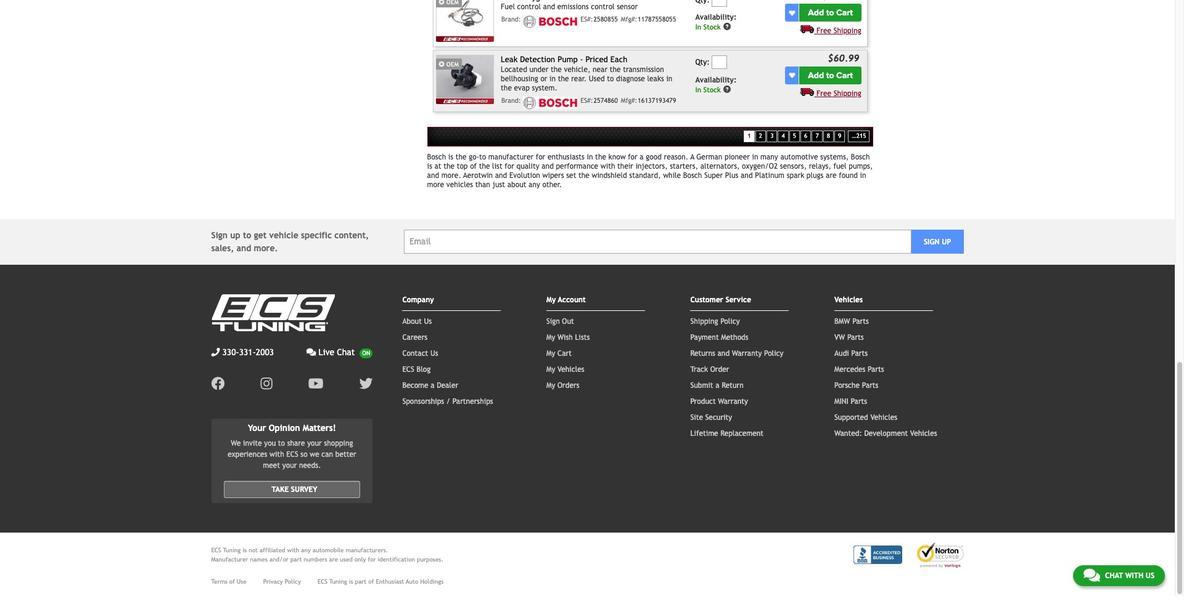 Task type: describe. For each thing, give the bounding box(es) containing it.
sponsorships / partnerships link
[[402, 398, 493, 406]]

found
[[839, 171, 858, 180]]

is inside ecs tuning is not affiliated with any automobile manufacturers. manufacturer names and/or part numbers are used only for identification purposes.
[[243, 548, 247, 555]]

plus
[[725, 171, 738, 180]]

orders
[[558, 382, 579, 390]]

and inside sign up to get vehicle specific content, sales, and more.
[[237, 243, 251, 253]]

know
[[608, 153, 626, 161]]

part inside ecs tuning is not affiliated with any automobile manufacturers. manufacturer names and/or part numbers are used only for identification purposes.
[[290, 557, 302, 564]]

list
[[492, 162, 502, 171]]

relays,
[[809, 162, 831, 171]]

1 link
[[744, 131, 755, 142]]

in right leaks
[[666, 74, 672, 83]]

to down $60.99
[[826, 70, 834, 81]]

-
[[580, 55, 583, 64]]

in for located under the vehicle, near the transmission bellhousing or in the rear. used to diagnose leaks in the evap system.
[[695, 85, 701, 94]]

add to cart button for fuel control and emissions control sensor
[[800, 4, 861, 22]]

11787558055
[[638, 16, 676, 23]]

my wish lists link
[[546, 333, 590, 342]]

the right at
[[444, 162, 455, 171]]

es#: for located under the vehicle, near the transmission bellhousing or in the rear. used to diagnose leaks in the evap system.
[[580, 97, 593, 104]]

free shipping for located under the vehicle, near the transmission bellhousing or in the rear. used to diagnose leaks in the evap system.
[[817, 89, 861, 98]]

bosch - corporate logo image for fuel control and emissions control sensor
[[523, 16, 578, 28]]

for inside ecs tuning is not affiliated with any automobile manufacturers. manufacturer names and/or part numbers are used only for identification purposes.
[[368, 557, 376, 564]]

to inside we invite you to share your shopping experiences with ecs so we can better meet your needs.
[[278, 440, 285, 449]]

8 link
[[823, 131, 834, 142]]

ecs inside we invite you to share your shopping experiences with ecs so we can better meet your needs.
[[286, 451, 298, 460]]

leak detection pump - priced each located under the vehicle, near the transmission bellhousing or in the rear. used to diagnose leaks in the evap system.
[[501, 55, 672, 92]]

returns and warranty policy
[[690, 349, 783, 358]]

mfg#: for fuel control and emissions control sensor
[[621, 16, 637, 23]]

alternators,
[[700, 162, 740, 171]]

a for customer service
[[716, 382, 719, 390]]

and up "order"
[[718, 349, 730, 358]]

ecs for ecs tuning is part of enthusiast auto holdings
[[318, 579, 328, 586]]

track
[[690, 366, 708, 374]]

my wish lists
[[546, 333, 590, 342]]

terms of use link
[[211, 578, 247, 587]]

order
[[710, 366, 729, 374]]

shipping policy
[[690, 317, 740, 326]]

privacy
[[263, 579, 283, 586]]

super
[[704, 171, 723, 180]]

add to wish list image
[[789, 72, 795, 78]]

manufacturer
[[488, 153, 534, 161]]

ecs tuning recommends this product. image for fuel control and emissions control sensor
[[436, 36, 494, 42]]

parts for mini parts
[[851, 398, 867, 406]]

cart for located under the vehicle, near the transmission bellhousing or in the rear. used to diagnose leaks in the evap system.
[[836, 70, 853, 81]]

take
[[271, 486, 289, 495]]

sales,
[[211, 243, 234, 253]]

to right add to wish list icon
[[826, 8, 834, 18]]

matters!
[[303, 423, 336, 433]]

terms
[[211, 579, 227, 586]]

add to wish list image
[[789, 10, 795, 16]]

numbers
[[304, 557, 327, 564]]

audi parts
[[834, 349, 868, 358]]

comments image for chat
[[1083, 569, 1100, 583]]

mini parts
[[834, 398, 867, 406]]

my orders link
[[546, 382, 579, 390]]

manufacturer
[[211, 557, 248, 564]]

their
[[617, 162, 633, 171]]

parts for audi parts
[[851, 349, 868, 358]]

wipers
[[542, 171, 564, 180]]

0 vertical spatial warranty
[[732, 349, 762, 358]]

with inside ecs tuning is not affiliated with any automobile manufacturers. manufacturer names and/or part numbers are used only for identification purposes.
[[287, 548, 299, 555]]

shopping
[[324, 440, 353, 449]]

better
[[335, 451, 356, 460]]

in up performance
[[587, 153, 593, 161]]

other.
[[542, 181, 562, 189]]

tuning for not
[[223, 548, 241, 555]]

question sign image
[[723, 85, 732, 94]]

track order link
[[690, 366, 729, 374]]

add for located under the vehicle, near the transmission bellhousing or in the rear. used to diagnose leaks in the evap system.
[[808, 70, 824, 81]]

of inside bosch is the go-to manufacturer for enthusiasts in the know for a good reason. a german pioneer in many automotive systems, bosch is at the top of the list for quality and performance with their injectors, starters, alternators, oxygen/o2 sensors, relays, fuel pumps, and more. aerotwin and evolution wipers set the windshield standard, while bosch super plus and platinum spark plugs are found in more vehicles than just about any other.
[[470, 162, 477, 171]]

experiences
[[228, 451, 267, 460]]

vw
[[834, 333, 845, 342]]

add to cart for fuel control and emissions control sensor
[[808, 8, 853, 18]]

your opinion matters!
[[248, 423, 336, 433]]

each
[[610, 55, 627, 64]]

2 horizontal spatial policy
[[764, 349, 783, 358]]

cart for fuel control and emissions control sensor
[[836, 8, 853, 18]]

and up more
[[427, 171, 439, 180]]

rear.
[[571, 74, 587, 83]]

brand: for fuel control and emissions control sensor
[[501, 16, 521, 23]]

survey
[[291, 486, 317, 495]]

in right or
[[550, 74, 556, 83]]

fuel control and emissions control sensor
[[501, 3, 638, 11]]

to inside leak detection pump - priced each located under the vehicle, near the transmission bellhousing or in the rear. used to diagnose leaks in the evap system.
[[607, 74, 614, 83]]

2 vertical spatial shipping
[[690, 317, 718, 326]]

lists
[[575, 333, 590, 342]]

ecs tuning image
[[211, 295, 335, 332]]

free for located under the vehicle, near the transmission bellhousing or in the rear. used to diagnose leaks in the evap system.
[[817, 89, 831, 98]]

es#2580855 - 11787558055 - front oxygen sensor - bank 1 pre-cat - fuel control and emissions control sensor - bosch - bmw image
[[436, 0, 494, 36]]

manufacturers.
[[346, 548, 388, 555]]

any inside ecs tuning is not affiliated with any automobile manufacturers. manufacturer names and/or part numbers are used only for identification purposes.
[[301, 548, 311, 555]]

enthusiast
[[376, 579, 404, 586]]

careers
[[402, 333, 427, 342]]

for up their
[[628, 153, 638, 161]]

only
[[354, 557, 366, 564]]

ecs tuning recommends this product. image for located under the vehicle, near the transmission bellhousing or in the rear. used to diagnose leaks in the evap system.
[[436, 99, 494, 104]]

while
[[663, 171, 681, 180]]

names
[[250, 557, 268, 564]]

7 link
[[812, 131, 822, 142]]

reason.
[[664, 153, 688, 161]]

free shipping image
[[800, 25, 814, 34]]

is left at
[[427, 162, 432, 171]]

site security
[[690, 414, 732, 422]]

parts for porsche parts
[[862, 382, 878, 390]]

to inside sign up to get vehicle specific content, sales, and more.
[[243, 230, 251, 240]]

just
[[492, 181, 505, 189]]

supported vehicles link
[[834, 414, 897, 422]]

affiliated
[[260, 548, 285, 555]]

sign for sign up
[[924, 238, 940, 246]]

are inside bosch is the go-to manufacturer for enthusiasts in the know for a good reason. a german pioneer in many automotive systems, bosch is at the top of the list for quality and performance with their injectors, starters, alternators, oxygen/o2 sensors, relays, fuel pumps, and more. aerotwin and evolution wipers set the windshield standard, while bosch super plus and platinum spark plugs are found in more vehicles than just about any other.
[[826, 171, 837, 180]]

and left emissions on the top of page
[[543, 3, 555, 11]]

fuel
[[501, 3, 515, 11]]

security
[[705, 414, 732, 422]]

we
[[231, 440, 241, 449]]

parts for vw parts
[[847, 333, 864, 342]]

product warranty
[[690, 398, 748, 406]]

vehicles up wanted: development vehicles link on the bottom right
[[870, 414, 897, 422]]

diagnose
[[616, 74, 645, 83]]

2 vertical spatial cart
[[558, 349, 572, 358]]

take survey button
[[224, 482, 360, 499]]

mini
[[834, 398, 849, 406]]

my for my wish lists
[[546, 333, 555, 342]]

…215 link
[[848, 131, 870, 142]]

payment methods
[[690, 333, 748, 342]]

development
[[864, 430, 908, 438]]

sign up button
[[911, 230, 964, 254]]

330-
[[222, 348, 239, 358]]

availability: for located under the vehicle, near the transmission bellhousing or in the rear. used to diagnose leaks in the evap system.
[[695, 76, 737, 84]]

in up oxygen/o2
[[752, 153, 758, 161]]

phone image
[[211, 348, 220, 357]]

es#: 2580855 mfg#: 11787558055
[[580, 16, 676, 23]]

twitter logo image
[[359, 377, 373, 391]]

about us
[[402, 317, 432, 326]]

wanted: development vehicles link
[[834, 430, 937, 438]]

pumps,
[[849, 162, 873, 171]]

not
[[249, 548, 258, 555]]

policy for privacy policy
[[285, 579, 301, 586]]

1 vertical spatial warranty
[[718, 398, 748, 406]]

tuning for part
[[329, 579, 347, 586]]

fuel
[[833, 162, 846, 171]]

oxygen/o2
[[742, 162, 778, 171]]

Email email field
[[404, 230, 911, 254]]

chat with us link
[[1073, 566, 1165, 587]]

and up 'just'
[[495, 171, 507, 180]]

my cart link
[[546, 349, 572, 358]]

youtube logo image
[[308, 377, 323, 391]]

plugs
[[807, 171, 824, 180]]

add for fuel control and emissions control sensor
[[808, 8, 824, 18]]

product warranty link
[[690, 398, 748, 406]]

holdings
[[420, 579, 444, 586]]



Task type: locate. For each thing, give the bounding box(es) containing it.
you
[[264, 440, 276, 449]]

2 free shipping from the top
[[817, 89, 861, 98]]

2574860
[[594, 97, 618, 104]]

ecs left blog
[[402, 366, 414, 374]]

0 vertical spatial stock
[[703, 23, 721, 31]]

sponsorships / partnerships
[[402, 398, 493, 406]]

0 vertical spatial ecs tuning recommends this product. image
[[436, 36, 494, 42]]

1 vertical spatial in
[[695, 85, 701, 94]]

1 es#: from the top
[[580, 16, 593, 23]]

2 horizontal spatial a
[[716, 382, 719, 390]]

bmw parts link
[[834, 317, 869, 326]]

supported vehicles
[[834, 414, 897, 422]]

free shipping image
[[800, 87, 814, 96]]

go-
[[469, 153, 479, 161]]

add to cart down $60.99
[[808, 70, 853, 81]]

bosch up pumps,
[[851, 153, 870, 161]]

availability: in stock for located under the vehicle, near the transmission bellhousing or in the rear. used to diagnose leaks in the evap system.
[[695, 76, 737, 94]]

add to cart for located under the vehicle, near the transmission bellhousing or in the rear. used to diagnose leaks in the evap system.
[[808, 70, 853, 81]]

1 free shipping from the top
[[817, 27, 861, 35]]

bosch up at
[[427, 153, 446, 161]]

ecs tuning is not affiliated with any automobile manufacturers. manufacturer names and/or part numbers are used only for identification purposes.
[[211, 548, 443, 564]]

1 vertical spatial es#:
[[580, 97, 593, 104]]

stock left question sign image
[[703, 85, 721, 94]]

up inside button
[[942, 238, 951, 246]]

shipping policy link
[[690, 317, 740, 326]]

parts for bmw parts
[[852, 317, 869, 326]]

free shipping for fuel control and emissions control sensor
[[817, 27, 861, 35]]

are down the automobile in the left of the page
[[329, 557, 338, 564]]

1 vertical spatial availability: in stock
[[695, 76, 737, 94]]

1 bosch - corporate logo image from the top
[[523, 16, 578, 28]]

1 horizontal spatial tuning
[[329, 579, 347, 586]]

0 vertical spatial es#:
[[580, 16, 593, 23]]

is left go-
[[448, 153, 453, 161]]

1 availability: in stock from the top
[[695, 13, 737, 31]]

my cart
[[546, 349, 572, 358]]

the up the aerotwin
[[479, 162, 490, 171]]

free shipping up $60.99
[[817, 27, 861, 35]]

ecs down the numbers
[[318, 579, 328, 586]]

0 horizontal spatial your
[[282, 462, 297, 471]]

1 ecs tuning recommends this product. image from the top
[[436, 36, 494, 42]]

ecs for ecs blog
[[402, 366, 414, 374]]

sensors,
[[780, 162, 807, 171]]

availability: for fuel control and emissions control sensor
[[695, 13, 737, 22]]

blog
[[417, 366, 431, 374]]

shipping up payment
[[690, 317, 718, 326]]

dealer
[[437, 382, 458, 390]]

shipping for fuel control and emissions control sensor
[[834, 27, 861, 35]]

2 my from the top
[[546, 333, 555, 342]]

2 in from the top
[[695, 85, 701, 94]]

2 mfg#: from the top
[[621, 97, 637, 104]]

chat with us
[[1105, 572, 1154, 581]]

question sign image
[[723, 22, 732, 31]]

0 horizontal spatial are
[[329, 557, 338, 564]]

ecs inside ecs tuning is not affiliated with any automobile manufacturers. manufacturer names and/or part numbers are used only for identification purposes.
[[211, 548, 221, 555]]

es#: down emissions on the top of page
[[580, 16, 593, 23]]

9 link
[[834, 131, 845, 142]]

my vehicles link
[[546, 366, 584, 374]]

3 my from the top
[[546, 349, 555, 358]]

instagram logo image
[[261, 377, 272, 391]]

stock for fuel control and emissions control sensor
[[703, 23, 721, 31]]

1 vertical spatial add
[[808, 70, 824, 81]]

and/or
[[269, 557, 288, 564]]

0 vertical spatial cart
[[836, 8, 853, 18]]

brand: for located under the vehicle, near the transmission bellhousing or in the rear. used to diagnose leaks in the evap system.
[[501, 97, 521, 104]]

a
[[640, 153, 644, 161], [431, 382, 435, 390], [716, 382, 719, 390]]

a
[[690, 153, 694, 161]]

at
[[434, 162, 441, 171]]

evap
[[514, 84, 530, 92]]

up inside sign up to get vehicle specific content, sales, and more.
[[230, 230, 240, 240]]

vehicle
[[269, 230, 298, 240]]

ecs tuning recommends this product. image up go-
[[436, 99, 494, 104]]

bosch - corporate logo image down "system."
[[523, 97, 578, 109]]

0 vertical spatial availability:
[[695, 13, 737, 22]]

1 vertical spatial availability:
[[695, 76, 737, 84]]

es#: for fuel control and emissions control sensor
[[580, 16, 593, 23]]

get
[[254, 230, 267, 240]]

1 brand: from the top
[[501, 16, 521, 23]]

1 vertical spatial bosch - corporate logo image
[[523, 97, 578, 109]]

availability: in stock for fuel control and emissions control sensor
[[695, 13, 737, 31]]

shipping for located under the vehicle, near the transmission bellhousing or in the rear. used to diagnose leaks in the evap system.
[[834, 89, 861, 98]]

tuning
[[223, 548, 241, 555], [329, 579, 347, 586]]

tuning up manufacturer
[[223, 548, 241, 555]]

any up the numbers
[[301, 548, 311, 555]]

to left get
[[243, 230, 251, 240]]

2 free from the top
[[817, 89, 831, 98]]

with inside we invite you to share your shopping experiences with ecs so we can better meet your needs.
[[270, 451, 284, 460]]

are inside ecs tuning is not affiliated with any automobile manufacturers. manufacturer names and/or part numbers are used only for identification purposes.
[[329, 557, 338, 564]]

2 add to cart button from the top
[[800, 66, 861, 84]]

0 horizontal spatial tuning
[[223, 548, 241, 555]]

warranty down return
[[718, 398, 748, 406]]

a left good
[[640, 153, 644, 161]]

stock left question sign icon
[[703, 23, 721, 31]]

0 vertical spatial add to cart
[[808, 8, 853, 18]]

my for my vehicles
[[546, 366, 555, 374]]

2 es#: from the top
[[580, 97, 593, 104]]

1 vertical spatial cart
[[836, 70, 853, 81]]

1 horizontal spatial your
[[307, 440, 322, 449]]

contact us link
[[402, 349, 438, 358]]

ecs blog link
[[402, 366, 431, 374]]

1 vertical spatial add to cart
[[808, 70, 853, 81]]

ecs blog
[[402, 366, 431, 374]]

part right and/or
[[290, 557, 302, 564]]

2 horizontal spatial of
[[470, 162, 477, 171]]

in left question sign icon
[[695, 23, 701, 31]]

es#:
[[580, 16, 593, 23], [580, 97, 593, 104]]

0 horizontal spatial bosch
[[427, 153, 446, 161]]

1 vertical spatial comments image
[[1083, 569, 1100, 583]]

0 horizontal spatial control
[[517, 3, 541, 11]]

0 vertical spatial your
[[307, 440, 322, 449]]

sign for sign out
[[546, 317, 560, 326]]

my left account
[[546, 296, 556, 304]]

us for about us
[[424, 317, 432, 326]]

0 vertical spatial add to cart button
[[800, 4, 861, 22]]

comments image left the live
[[306, 348, 316, 357]]

performance
[[556, 162, 598, 171]]

0 horizontal spatial part
[[290, 557, 302, 564]]

pump
[[558, 55, 578, 64]]

0 vertical spatial bosch - corporate logo image
[[523, 16, 578, 28]]

1 horizontal spatial bosch
[[683, 171, 702, 180]]

0 vertical spatial free
[[817, 27, 831, 35]]

bosch
[[427, 153, 446, 161], [851, 153, 870, 161], [683, 171, 702, 180]]

sign for sign up to get vehicle specific content, sales, and more.
[[211, 230, 228, 240]]

system.
[[532, 84, 557, 92]]

of down go-
[[470, 162, 477, 171]]

1 vertical spatial brand:
[[501, 97, 521, 104]]

and right sales,
[[237, 243, 251, 253]]

tuning inside ecs tuning is not affiliated with any automobile manufacturers. manufacturer names and/or part numbers are used only for identification purposes.
[[223, 548, 241, 555]]

policy inside "privacy policy" link
[[285, 579, 301, 586]]

add up free shipping image
[[808, 70, 824, 81]]

cart down wish
[[558, 349, 572, 358]]

control right "fuel"
[[517, 3, 541, 11]]

0 horizontal spatial sign
[[211, 230, 228, 240]]

0 horizontal spatial chat
[[337, 348, 355, 358]]

availability: in stock up qty:
[[695, 13, 737, 31]]

free for fuel control and emissions control sensor
[[817, 27, 831, 35]]

detection
[[520, 55, 555, 64]]

my for my orders
[[546, 382, 555, 390]]

comments image inside chat with us link
[[1083, 569, 1100, 583]]

vehicles up orders
[[558, 366, 584, 374]]

stock for located under the vehicle, near the transmission bellhousing or in the rear. used to diagnose leaks in the evap system.
[[703, 85, 721, 94]]

a left return
[[716, 382, 719, 390]]

4 my from the top
[[546, 366, 555, 374]]

with inside bosch is the go-to manufacturer for enthusiasts in the know for a good reason. a german pioneer in many automotive systems, bosch is at the top of the list for quality and performance with their injectors, starters, alternators, oxygen/o2 sensors, relays, fuel pumps, and more. aerotwin and evolution wipers set the windshield standard, while bosch super plus and platinum spark plugs are found in more vehicles than just about any other.
[[601, 162, 615, 171]]

2 vertical spatial us
[[1146, 572, 1154, 581]]

automobile
[[313, 548, 344, 555]]

1 horizontal spatial a
[[640, 153, 644, 161]]

us for contact us
[[430, 349, 438, 358]]

1 vertical spatial part
[[355, 579, 367, 586]]

2 add from the top
[[808, 70, 824, 81]]

sign up
[[924, 238, 951, 246]]

comments image
[[306, 348, 316, 357], [1083, 569, 1100, 583]]

2 brand: from the top
[[501, 97, 521, 104]]

customer
[[690, 296, 723, 304]]

1 vertical spatial tuning
[[329, 579, 347, 586]]

1 my from the top
[[546, 296, 556, 304]]

good
[[646, 153, 662, 161]]

1 horizontal spatial part
[[355, 579, 367, 586]]

3 link
[[767, 131, 777, 142]]

1 vertical spatial ecs tuning recommends this product. image
[[436, 99, 494, 104]]

2 stock from the top
[[703, 85, 721, 94]]

free
[[817, 27, 831, 35], [817, 89, 831, 98]]

my for my cart
[[546, 349, 555, 358]]

0 vertical spatial chat
[[337, 348, 355, 358]]

2 horizontal spatial sign
[[924, 238, 940, 246]]

2
[[759, 133, 762, 139]]

the left know
[[595, 153, 606, 161]]

0 horizontal spatial comments image
[[306, 348, 316, 357]]

2 link
[[755, 131, 766, 142]]

1 horizontal spatial control
[[591, 3, 615, 11]]

1 add from the top
[[808, 8, 824, 18]]

2 horizontal spatial bosch
[[851, 153, 870, 161]]

2 control from the left
[[591, 3, 615, 11]]

1 vertical spatial more.
[[254, 243, 278, 253]]

sign inside sign up to get vehicle specific content, sales, and more.
[[211, 230, 228, 240]]

for up quality on the left top of page
[[536, 153, 545, 161]]

meet
[[263, 462, 280, 471]]

any down evolution
[[529, 181, 540, 189]]

company
[[402, 296, 434, 304]]

my left orders
[[546, 382, 555, 390]]

0 vertical spatial comments image
[[306, 348, 316, 357]]

0 horizontal spatial up
[[230, 230, 240, 240]]

the left rear.
[[558, 74, 569, 83]]

ecs left so
[[286, 451, 298, 460]]

control up 2580855
[[591, 3, 615, 11]]

1 vertical spatial free shipping
[[817, 89, 861, 98]]

in
[[550, 74, 556, 83], [666, 74, 672, 83], [587, 153, 593, 161], [752, 153, 758, 161], [860, 171, 866, 180]]

0 vertical spatial free shipping
[[817, 27, 861, 35]]

1 add to cart button from the top
[[800, 4, 861, 22]]

near
[[593, 65, 607, 74]]

parts down porsche parts 'link'
[[851, 398, 867, 406]]

to right you
[[278, 440, 285, 449]]

needs.
[[299, 462, 321, 471]]

enthusiast auto holdings link
[[376, 578, 444, 587]]

1 vertical spatial any
[[301, 548, 311, 555]]

2 availability: from the top
[[695, 76, 737, 84]]

shipping
[[834, 27, 861, 35], [834, 89, 861, 98], [690, 317, 718, 326]]

1 vertical spatial stock
[[703, 85, 721, 94]]

0 vertical spatial add
[[808, 8, 824, 18]]

1 horizontal spatial more.
[[441, 171, 461, 180]]

0 horizontal spatial a
[[431, 382, 435, 390]]

1 vertical spatial us
[[430, 349, 438, 358]]

availability: up question sign image
[[695, 76, 737, 84]]

the up top
[[456, 153, 467, 161]]

mfg#: for located under the vehicle, near the transmission bellhousing or in the rear. used to diagnose leaks in the evap system.
[[621, 97, 637, 104]]

1 vertical spatial your
[[282, 462, 297, 471]]

the down leak detection pump - priced each link
[[551, 65, 562, 74]]

mfg#:
[[621, 16, 637, 23], [621, 97, 637, 104]]

8
[[827, 133, 830, 139]]

identification
[[378, 557, 415, 564]]

1 mfg#: from the top
[[621, 16, 637, 23]]

account
[[558, 296, 586, 304]]

facebook logo image
[[211, 377, 225, 391]]

0 vertical spatial availability: in stock
[[695, 13, 737, 31]]

free shipping
[[817, 27, 861, 35], [817, 89, 861, 98]]

policy for shipping policy
[[720, 317, 740, 326]]

of left "use"
[[229, 579, 235, 586]]

0 vertical spatial any
[[529, 181, 540, 189]]

0 vertical spatial tuning
[[223, 548, 241, 555]]

located
[[501, 65, 527, 74]]

comments image inside live chat link
[[306, 348, 316, 357]]

brand: down "evap"
[[501, 97, 521, 104]]

availability: in stock down qty:
[[695, 76, 737, 94]]

1 availability: from the top
[[695, 13, 737, 22]]

parts right bmw
[[852, 317, 869, 326]]

0 vertical spatial shipping
[[834, 27, 861, 35]]

up for sign up to get vehicle specific content, sales, and more.
[[230, 230, 240, 240]]

about
[[402, 317, 422, 326]]

1 free from the top
[[817, 27, 831, 35]]

in for fuel control and emissions control sensor
[[695, 23, 701, 31]]

to up the aerotwin
[[479, 153, 486, 161]]

mfg#: down diagnose
[[621, 97, 637, 104]]

ecs
[[402, 366, 414, 374], [286, 451, 298, 460], [211, 548, 221, 555], [318, 579, 328, 586]]

in down pumps,
[[860, 171, 866, 180]]

1 horizontal spatial are
[[826, 171, 837, 180]]

bosch is the go-to manufacturer for enthusiasts in the know for a good reason. a german pioneer in many automotive systems, bosch is at the top of the list for quality and performance with their injectors, starters, alternators, oxygen/o2 sensors, relays, fuel pumps, and more. aerotwin and evolution wipers set the windshield standard, while bosch super plus and platinum spark plugs are found in more vehicles than just about any other.
[[427, 153, 873, 189]]

0 vertical spatial us
[[424, 317, 432, 326]]

part down "only"
[[355, 579, 367, 586]]

1 add to cart from the top
[[808, 8, 853, 18]]

a for company
[[431, 382, 435, 390]]

ecs for ecs tuning is not affiliated with any automobile manufacturers. manufacturer names and/or part numbers are used only for identification purposes.
[[211, 548, 221, 555]]

lifetime replacement link
[[690, 430, 764, 438]]

ecs tuning recommends this product. image
[[436, 36, 494, 42], [436, 99, 494, 104]]

your right meet
[[282, 462, 297, 471]]

we
[[310, 451, 319, 460]]

shipping up $60.99
[[834, 27, 861, 35]]

the down each
[[610, 65, 621, 74]]

add to cart button for located under the vehicle, near the transmission bellhousing or in the rear. used to diagnose leaks in the evap system.
[[800, 66, 861, 84]]

or
[[540, 74, 547, 83]]

ecs up manufacturer
[[211, 548, 221, 555]]

0 vertical spatial brand:
[[501, 16, 521, 23]]

free right free shipping icon
[[817, 27, 831, 35]]

parts down mercedes parts
[[862, 382, 878, 390]]

content,
[[334, 230, 369, 240]]

1 horizontal spatial sign
[[546, 317, 560, 326]]

up for sign up
[[942, 238, 951, 246]]

1 horizontal spatial of
[[368, 579, 374, 586]]

6 link
[[801, 131, 811, 142]]

6
[[804, 133, 807, 139]]

to inside bosch is the go-to manufacturer for enthusiasts in the know for a good reason. a german pioneer in many automotive systems, bosch is at the top of the list for quality and performance with their injectors, starters, alternators, oxygen/o2 sensors, relays, fuel pumps, and more. aerotwin and evolution wipers set the windshield standard, while bosch super plus and platinum spark plugs are found in more vehicles than just about any other.
[[479, 153, 486, 161]]

brand: down "fuel"
[[501, 16, 521, 23]]

bosch - corporate logo image for located under the vehicle, near the transmission bellhousing or in the rear. used to diagnose leaks in the evap system.
[[523, 97, 578, 109]]

add up free shipping icon
[[808, 8, 824, 18]]

9
[[838, 133, 841, 139]]

vehicles right development
[[910, 430, 937, 438]]

more. inside sign up to get vehicle specific content, sales, and more.
[[254, 243, 278, 253]]

1 vertical spatial policy
[[764, 349, 783, 358]]

free right free shipping image
[[817, 89, 831, 98]]

spark
[[787, 171, 804, 180]]

injectors,
[[636, 162, 668, 171]]

0 vertical spatial mfg#:
[[621, 16, 637, 23]]

priced
[[586, 55, 608, 64]]

comments image for live
[[306, 348, 316, 357]]

sponsorships
[[402, 398, 444, 406]]

the left "evap"
[[501, 84, 512, 92]]

2 bosch - corporate logo image from the top
[[523, 97, 578, 109]]

1 vertical spatial mfg#:
[[621, 97, 637, 104]]

0 horizontal spatial of
[[229, 579, 235, 586]]

bosch - corporate logo image down fuel control and emissions control sensor
[[523, 16, 578, 28]]

german
[[696, 153, 722, 161]]

1 in from the top
[[695, 23, 701, 31]]

is down the used
[[349, 579, 353, 586]]

become a dealer link
[[402, 382, 458, 390]]

my down my cart 'link'
[[546, 366, 555, 374]]

es#2574860 - 16137193479 - leak detection pump - priced each - located under the vehicle, near the transmission bellhousing or in the rear. used to diagnose leaks in the evap system. - bosch - bmw mini image
[[436, 55, 494, 99]]

1 vertical spatial chat
[[1105, 572, 1123, 581]]

warranty
[[732, 349, 762, 358], [718, 398, 748, 406]]

0 horizontal spatial more.
[[254, 243, 278, 253]]

cart up $60.99
[[836, 8, 853, 18]]

1 vertical spatial are
[[329, 557, 338, 564]]

1 vertical spatial free
[[817, 89, 831, 98]]

0 vertical spatial policy
[[720, 317, 740, 326]]

2 ecs tuning recommends this product. image from the top
[[436, 99, 494, 104]]

0 vertical spatial part
[[290, 557, 302, 564]]

tuning down the used
[[329, 579, 347, 586]]

product
[[690, 398, 716, 406]]

4
[[782, 133, 785, 139]]

1 horizontal spatial comments image
[[1083, 569, 1100, 583]]

vehicles up bmw parts "link"
[[834, 296, 863, 304]]

submit
[[690, 382, 713, 390]]

become
[[402, 382, 428, 390]]

availability: up question sign icon
[[695, 13, 737, 22]]

5 my from the top
[[546, 382, 555, 390]]

0 vertical spatial in
[[695, 23, 701, 31]]

2 add to cart from the top
[[808, 70, 853, 81]]

is left not
[[243, 548, 247, 555]]

0 horizontal spatial policy
[[285, 579, 301, 586]]

2 vertical spatial policy
[[285, 579, 301, 586]]

my
[[546, 296, 556, 304], [546, 333, 555, 342], [546, 349, 555, 358], [546, 366, 555, 374], [546, 382, 555, 390]]

quality
[[516, 162, 539, 171]]

more. inside bosch is the go-to manufacturer for enthusiasts in the know for a good reason. a german pioneer in many automotive systems, bosch is at the top of the list for quality and performance with their injectors, starters, alternators, oxygen/o2 sensors, relays, fuel pumps, and more. aerotwin and evolution wipers set the windshield standard, while bosch super plus and platinum spark plugs are found in more vehicles than just about any other.
[[441, 171, 461, 180]]

any inside bosch is the go-to manufacturer for enthusiasts in the know for a good reason. a german pioneer in many automotive systems, bosch is at the top of the list for quality and performance with their injectors, starters, alternators, oxygen/o2 sensors, relays, fuel pumps, and more. aerotwin and evolution wipers set the windshield standard, while bosch super plus and platinum spark plugs are found in more vehicles than just about any other.
[[529, 181, 540, 189]]

bosch down starters,
[[683, 171, 702, 180]]

1 horizontal spatial policy
[[720, 317, 740, 326]]

add to cart button up free shipping icon
[[800, 4, 861, 22]]

my for my account
[[546, 296, 556, 304]]

for down manufacturers.
[[368, 557, 376, 564]]

es#: left the 2574860
[[580, 97, 593, 104]]

the down performance
[[578, 171, 590, 180]]

and right plus
[[741, 171, 753, 180]]

add to cart
[[808, 8, 853, 18], [808, 70, 853, 81]]

cart down $60.99
[[836, 70, 853, 81]]

0 horizontal spatial any
[[301, 548, 311, 555]]

1 horizontal spatial any
[[529, 181, 540, 189]]

leak
[[501, 55, 518, 64]]

sign inside button
[[924, 238, 940, 246]]

1 control from the left
[[517, 3, 541, 11]]

None text field
[[712, 0, 727, 7], [712, 56, 727, 69], [712, 0, 727, 7], [712, 56, 727, 69]]

2 availability: in stock from the top
[[695, 76, 737, 94]]

1 horizontal spatial chat
[[1105, 572, 1123, 581]]

parts up porsche parts
[[868, 366, 884, 374]]

parts right vw
[[847, 333, 864, 342]]

add to cart button down $60.99
[[800, 66, 861, 84]]

bellhousing
[[501, 74, 538, 83]]

more. up vehicles
[[441, 171, 461, 180]]

0 vertical spatial more.
[[441, 171, 461, 180]]

1 vertical spatial add to cart button
[[800, 66, 861, 84]]

parts for mercedes parts
[[868, 366, 884, 374]]

1 vertical spatial shipping
[[834, 89, 861, 98]]

are down fuel
[[826, 171, 837, 180]]

porsche
[[834, 382, 860, 390]]

mfg#: down sensor on the right of the page
[[621, 16, 637, 23]]

warranty down the methods on the bottom of page
[[732, 349, 762, 358]]

ecs tuning recommends this product. image up es#2574860 - 16137193479 - leak detection pump - priced each - located under the vehicle, near the transmission bellhousing or in the rear. used to diagnose leaks in the evap system. - bosch - bmw mini image
[[436, 36, 494, 42]]

systems,
[[820, 153, 849, 161]]

live
[[319, 348, 334, 358]]

bosch - corporate logo image
[[523, 16, 578, 28], [523, 97, 578, 109]]

bmw
[[834, 317, 850, 326]]

0 vertical spatial are
[[826, 171, 837, 180]]

1 stock from the top
[[703, 23, 721, 31]]

and up wipers in the left top of the page
[[542, 162, 554, 171]]

a inside bosch is the go-to manufacturer for enthusiasts in the know for a good reason. a german pioneer in many automotive systems, bosch is at the top of the list for quality and performance with their injectors, starters, alternators, oxygen/o2 sensors, relays, fuel pumps, and more. aerotwin and evolution wipers set the windshield standard, while bosch super plus and platinum spark plugs are found in more vehicles than just about any other.
[[640, 153, 644, 161]]

free shipping right free shipping image
[[817, 89, 861, 98]]

1 horizontal spatial up
[[942, 238, 951, 246]]

add to cart up free shipping icon
[[808, 8, 853, 18]]

my left wish
[[546, 333, 555, 342]]

for down manufacturer
[[505, 162, 514, 171]]



Task type: vqa. For each thing, say whether or not it's contained in the screenshot.
$173.24's LATER
no



